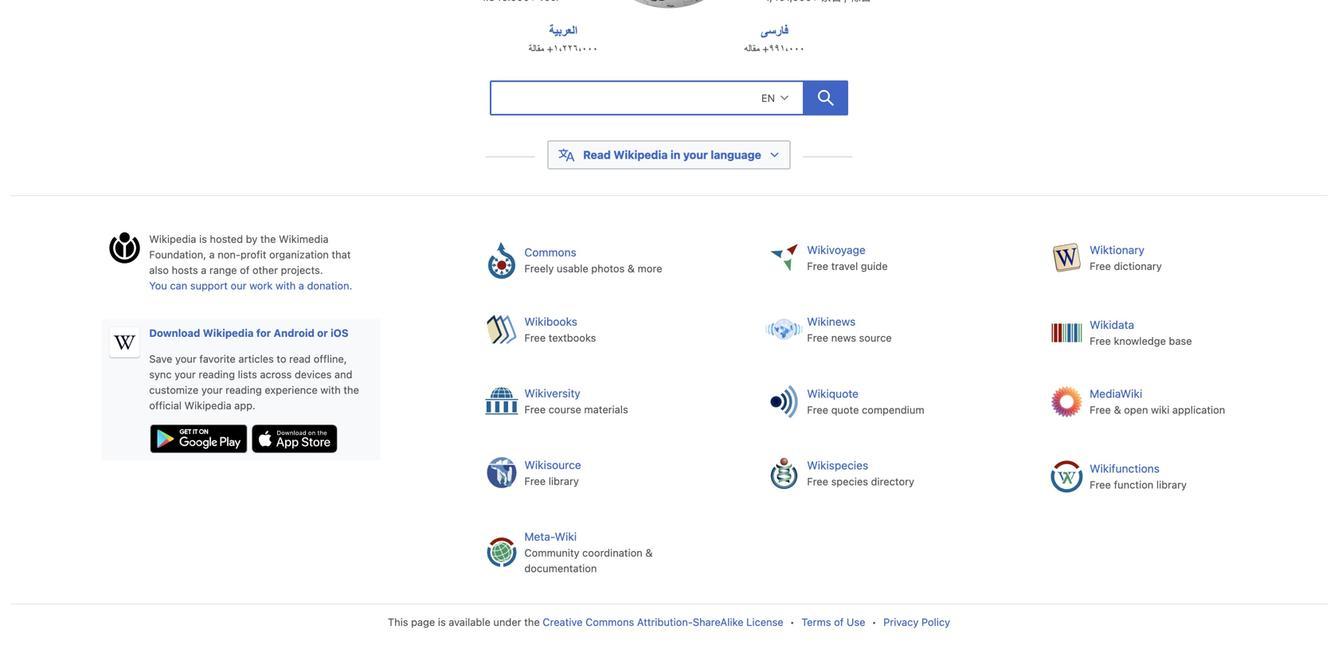 Task type: vqa. For each thing, say whether or not it's contained in the screenshot.


Task type: locate. For each thing, give the bounding box(es) containing it.
free inside wikispecies free species directory
[[807, 476, 829, 488]]

is left hosted
[[199, 233, 207, 245]]

of up "you can support our work with a donation." link
[[240, 264, 250, 276]]

free down wikispecies
[[807, 476, 829, 488]]

library
[[549, 475, 579, 487], [1157, 479, 1187, 491]]

مقالة
[[529, 43, 544, 55]]

our
[[231, 279, 247, 291]]

0 vertical spatial a
[[209, 248, 215, 260]]

knowledge
[[1114, 335, 1166, 347]]

1 horizontal spatial is
[[438, 616, 446, 628]]

0 vertical spatial commons
[[525, 246, 577, 259]]

library right function
[[1157, 479, 1187, 491]]

wikimedia
[[279, 233, 329, 245]]

privacy
[[884, 616, 919, 628]]

wikiquote
[[807, 387, 859, 400]]

commons up freely
[[525, 246, 577, 259]]

store right 'play'
[[210, 425, 235, 437]]

free inside the wikifunctions free function library
[[1090, 479, 1111, 491]]

customize
[[149, 384, 199, 396]]

the down and
[[344, 384, 359, 396]]

free for wikiquote
[[807, 404, 829, 416]]

0 horizontal spatial of
[[240, 264, 250, 276]]

is inside wikipedia is hosted by the wikimedia foundation, a non-profit organization that also hosts a range of other projects. you can support our work with a donation.
[[199, 233, 207, 245]]

with inside save your favorite articles to read offline, sync your reading lists across devices and customize your reading experience with the official wikipedia app.
[[321, 384, 341, 396]]

1 vertical spatial commons
[[586, 616, 634, 628]]

wikivoyage free travel guide
[[807, 243, 888, 272]]

free down wikiquote
[[807, 404, 829, 416]]

page
[[411, 616, 435, 628]]

free inside wikiversity free course materials
[[525, 403, 546, 415]]

policy
[[922, 616, 951, 628]]

& inside commons freely usable photos & more
[[628, 263, 635, 275]]

1 horizontal spatial &
[[646, 547, 653, 559]]

wikiquote free quote compendium
[[807, 387, 925, 416]]

2 horizontal spatial &
[[1114, 404, 1122, 416]]

wikipedia inside wikipedia is hosted by the wikimedia foundation, a non-profit organization that also hosts a range of other projects. you can support our work with a donation.
[[149, 233, 196, 245]]

of left the use
[[834, 616, 844, 628]]

free for wikinews
[[807, 332, 829, 344]]

& inside 'meta-wiki community coordination & documentation'
[[646, 547, 653, 559]]

devices
[[295, 368, 332, 380]]

library down "wikisource"
[[549, 475, 579, 487]]

this page is available under the creative commons attribution-sharealike license
[[388, 616, 784, 628]]

wikidata
[[1090, 318, 1135, 331]]

0 horizontal spatial with
[[276, 279, 296, 291]]

the inside save your favorite articles to read offline, sync your reading lists across devices and customize your reading experience with the official wikipedia app.
[[344, 384, 359, 396]]

that
[[332, 248, 351, 260]]

free down wikivoyage
[[807, 260, 829, 272]]

wikibooks free textbooks
[[525, 315, 596, 344]]

1 vertical spatial a
[[201, 264, 207, 276]]

free
[[807, 260, 829, 272], [1090, 260, 1111, 272], [525, 332, 546, 344], [807, 332, 829, 344], [1090, 335, 1111, 347], [525, 403, 546, 415], [807, 404, 829, 416], [1090, 404, 1111, 416], [525, 475, 546, 487], [807, 476, 829, 488], [1090, 479, 1111, 491]]

with
[[276, 279, 296, 291], [321, 384, 341, 396]]

0 horizontal spatial the
[[260, 233, 276, 245]]

0 horizontal spatial store
[[210, 425, 235, 437]]

0 vertical spatial &
[[628, 263, 635, 275]]

۹۹۱٬۰۰۰+
[[760, 43, 805, 55]]

1 horizontal spatial of
[[834, 616, 844, 628]]

can
[[170, 279, 187, 291]]

free inside wikivoyage free travel guide
[[807, 260, 829, 272]]

1 horizontal spatial with
[[321, 384, 341, 396]]

reading up app.
[[226, 384, 262, 396]]

free down wikinews
[[807, 332, 829, 344]]

app
[[282, 425, 301, 437]]

1 horizontal spatial library
[[1157, 479, 1187, 491]]

ios
[[331, 327, 349, 339]]

1 vertical spatial of
[[834, 616, 844, 628]]

free down wikibooks
[[525, 332, 546, 344]]

free for wiktionary
[[1090, 260, 1111, 272]]

your right in
[[684, 148, 708, 161]]

reading
[[199, 368, 235, 380], [226, 384, 262, 396]]

compendium
[[862, 404, 925, 416]]

& down mediawiki
[[1114, 404, 1122, 416]]

&
[[628, 263, 635, 275], [1114, 404, 1122, 416], [646, 547, 653, 559]]

across
[[260, 368, 292, 380]]

0 vertical spatial is
[[199, 233, 207, 245]]

hosts
[[172, 264, 198, 276]]

privacy policy link
[[884, 616, 951, 628]]

meta-wiki community coordination & documentation
[[525, 530, 653, 574]]

free inside wikinews free news source
[[807, 332, 829, 344]]

2 vertical spatial &
[[646, 547, 653, 559]]

read
[[289, 353, 311, 365]]

download wikipedia for android or ios link
[[149, 327, 349, 339]]

free inside wikiquote free quote compendium
[[807, 404, 829, 416]]

None search field
[[490, 81, 804, 116]]

free inside wikidata free knowledge base
[[1090, 335, 1111, 347]]

مقاله
[[745, 43, 760, 55]]

wikispecies free species directory
[[807, 459, 915, 488]]

0 horizontal spatial &
[[628, 263, 635, 275]]

sync
[[149, 368, 172, 380]]

library inside wikisource free library
[[549, 475, 579, 487]]

profit
[[241, 248, 267, 260]]

a down projects.
[[299, 279, 304, 291]]

العربية
[[550, 23, 578, 38]]

quote
[[832, 404, 859, 416]]

documentation
[[525, 562, 597, 574]]

a left non-
[[209, 248, 215, 260]]

none search field inside en search box
[[490, 81, 804, 116]]

free down wikiversity
[[525, 403, 546, 415]]

apple
[[251, 425, 279, 437]]

wikipedia left in
[[614, 148, 668, 161]]

download
[[149, 327, 200, 339]]

1 vertical spatial the
[[344, 384, 359, 396]]

0 horizontal spatial a
[[201, 264, 207, 276]]

0 vertical spatial the
[[260, 233, 276, 245]]

wiki
[[1151, 404, 1170, 416]]

wikinews
[[807, 315, 856, 328]]

2 store from the left
[[304, 425, 330, 437]]

١٬٢٢٦٬٠٠٠+
[[544, 43, 598, 55]]

range
[[209, 264, 237, 276]]

فارسی
[[761, 23, 789, 38]]

1 store from the left
[[210, 425, 235, 437]]

free inside mediawiki free & open wiki application
[[1090, 404, 1111, 416]]

free down "wikisource"
[[525, 475, 546, 487]]

free inside wiktionary free dictionary
[[1090, 260, 1111, 272]]

function
[[1114, 479, 1154, 491]]

0 horizontal spatial library
[[549, 475, 579, 487]]

read wikipedia in your language button
[[548, 141, 791, 169]]

0 vertical spatial of
[[240, 264, 250, 276]]

the right under
[[524, 616, 540, 628]]

commons
[[525, 246, 577, 259], [586, 616, 634, 628]]

the right the by
[[260, 233, 276, 245]]

mediawiki free & open wiki application
[[1090, 387, 1226, 416]]

1 vertical spatial reading
[[226, 384, 262, 396]]

free inside wikisource free library
[[525, 475, 546, 487]]

materials
[[584, 403, 628, 415]]

favorite
[[199, 353, 236, 365]]

this
[[388, 616, 408, 628]]

apple app store link
[[251, 424, 339, 454]]

in
[[671, 148, 681, 161]]

play
[[187, 425, 207, 437]]

google play store link
[[149, 424, 248, 454]]

free down 'wiktionary'
[[1090, 260, 1111, 272]]

library inside the wikifunctions free function library
[[1157, 479, 1187, 491]]

free for wikivoyage
[[807, 260, 829, 272]]

wiktionary free dictionary
[[1090, 243, 1162, 272]]

with down projects.
[[276, 279, 296, 291]]

wikipedia up 'play'
[[184, 399, 232, 411]]

store
[[210, 425, 235, 437], [304, 425, 330, 437]]

& right the coordination
[[646, 547, 653, 559]]

0 vertical spatial with
[[276, 279, 296, 291]]

2 vertical spatial a
[[299, 279, 304, 291]]

2 vertical spatial the
[[524, 616, 540, 628]]

wikipedia
[[614, 148, 668, 161], [149, 233, 196, 245], [203, 327, 254, 339], [184, 399, 232, 411]]

with inside wikipedia is hosted by the wikimedia foundation, a non-profit organization that also hosts a range of other projects. you can support our work with a donation.
[[276, 279, 296, 291]]

community
[[525, 547, 580, 559]]

& left more
[[628, 263, 635, 275]]

0 horizontal spatial is
[[199, 233, 207, 245]]

wikifunctions free function library
[[1090, 462, 1187, 491]]

your down favorite
[[201, 384, 223, 396]]

free inside wikibooks free textbooks
[[525, 332, 546, 344]]

free down wikidata
[[1090, 335, 1111, 347]]

wikipedia up foundation,
[[149, 233, 196, 245]]

google play store
[[149, 425, 235, 437]]

reading down favorite
[[199, 368, 235, 380]]

commons right creative
[[586, 616, 634, 628]]

1 horizontal spatial store
[[304, 425, 330, 437]]

& inside mediawiki free & open wiki application
[[1114, 404, 1122, 416]]

textbooks
[[549, 332, 596, 344]]

free down the wikifunctions
[[1090, 479, 1111, 491]]

a up support
[[201, 264, 207, 276]]

sharealike
[[693, 616, 744, 628]]

1 vertical spatial with
[[321, 384, 341, 396]]

travel
[[832, 260, 858, 272]]

1 horizontal spatial the
[[344, 384, 359, 396]]

0 horizontal spatial commons
[[525, 246, 577, 259]]

foundation,
[[149, 248, 206, 260]]

wikipedia image
[[590, 0, 749, 10]]

is right page at the bottom left of page
[[438, 616, 446, 628]]

store right app
[[304, 425, 330, 437]]

1 vertical spatial &
[[1114, 404, 1122, 416]]

other
[[253, 264, 278, 276]]

mediawiki
[[1090, 387, 1143, 400]]

free down mediawiki
[[1090, 404, 1111, 416]]

free for mediawiki
[[1090, 404, 1111, 416]]

android
[[274, 327, 315, 339]]

donation.
[[307, 279, 352, 291]]

with down and
[[321, 384, 341, 396]]

the
[[260, 233, 276, 245], [344, 384, 359, 396], [524, 616, 540, 628]]

you can support our work with a donation. link
[[149, 279, 352, 291]]



Task type: describe. For each thing, give the bounding box(es) containing it.
other projects element
[[472, 231, 1328, 590]]

commons freely usable photos & more
[[525, 246, 662, 275]]

wikipedia inside dropdown button
[[614, 148, 668, 161]]

store for apple app store
[[304, 425, 330, 437]]

your up customize
[[175, 368, 196, 380]]

wiktionary
[[1090, 243, 1145, 256]]

usable
[[557, 263, 589, 275]]

lists
[[238, 368, 257, 380]]

application
[[1173, 404, 1226, 416]]

wikipedia up favorite
[[203, 327, 254, 339]]

0 vertical spatial reading
[[199, 368, 235, 380]]

your right the save
[[175, 353, 197, 365]]

1 horizontal spatial a
[[209, 248, 215, 260]]

also
[[149, 264, 169, 276]]

hosted
[[210, 233, 243, 245]]

wikisource
[[525, 458, 581, 472]]

available
[[449, 616, 491, 628]]

download wikipedia for android or ios
[[149, 327, 349, 339]]

by
[[246, 233, 258, 245]]

use
[[847, 616, 866, 628]]

wikisource free library
[[525, 458, 581, 487]]

wikibooks
[[525, 315, 578, 328]]

wikiversity free course materials
[[525, 387, 628, 415]]

news
[[832, 332, 857, 344]]

your inside dropdown button
[[684, 148, 708, 161]]

meta-
[[525, 530, 555, 543]]

more
[[638, 263, 662, 275]]

wikipedia is hosted by the wikimedia foundation, a non-profit organization that also hosts a range of other projects. you can support our work with a donation.
[[149, 233, 352, 291]]

2 horizontal spatial a
[[299, 279, 304, 291]]

guide
[[861, 260, 888, 272]]

course
[[549, 403, 582, 415]]

wikiversity
[[525, 387, 581, 400]]

official
[[149, 399, 182, 411]]

wikinews free news source
[[807, 315, 892, 344]]

1 horizontal spatial commons
[[586, 616, 634, 628]]

under
[[494, 616, 522, 628]]

wikispecies
[[807, 459, 869, 472]]

open
[[1124, 404, 1149, 416]]

language
[[711, 148, 762, 161]]

wikivoyage
[[807, 243, 866, 256]]

articles
[[239, 353, 274, 365]]

support
[[190, 279, 228, 291]]

terms of use link
[[802, 616, 866, 628]]

attribution-
[[637, 616, 693, 628]]

source
[[859, 332, 892, 344]]

free for wikisource
[[525, 475, 546, 487]]

creative
[[543, 616, 583, 628]]

experience
[[265, 384, 318, 396]]

terms
[[802, 616, 831, 628]]

app.
[[234, 399, 256, 411]]

of inside wikipedia is hosted by the wikimedia foundation, a non-profit organization that also hosts a range of other projects. you can support our work with a donation.
[[240, 264, 250, 276]]

free for wikidata
[[1090, 335, 1111, 347]]

and
[[335, 368, 353, 380]]

1 vertical spatial is
[[438, 616, 446, 628]]

you
[[149, 279, 167, 291]]

wiki
[[555, 530, 577, 543]]

commons inside commons freely usable photos & more
[[525, 246, 577, 259]]

organization
[[269, 248, 329, 260]]

freely
[[525, 263, 554, 275]]

read wikipedia in your language
[[583, 148, 764, 161]]

top languages element
[[452, 0, 887, 73]]

wikifunctions
[[1090, 462, 1160, 475]]

& for commons
[[628, 263, 635, 275]]

base
[[1169, 335, 1192, 347]]

2 horizontal spatial the
[[524, 616, 540, 628]]

& for meta-wiki
[[646, 547, 653, 559]]

wikipedia inside save your favorite articles to read offline, sync your reading lists across devices and customize your reading experience with the official wikipedia app.
[[184, 399, 232, 411]]

privacy policy
[[884, 616, 951, 628]]

non-
[[218, 248, 241, 260]]

save your favorite articles to read offline, sync your reading lists across devices and customize your reading experience with the official wikipedia app.
[[149, 353, 359, 411]]

terms of use
[[802, 616, 866, 628]]

the inside wikipedia is hosted by the wikimedia foundation, a non-profit organization that also hosts a range of other projects. you can support our work with a donation.
[[260, 233, 276, 245]]

free for wikibooks
[[525, 332, 546, 344]]

coordination
[[583, 547, 643, 559]]

wikidata free knowledge base
[[1090, 318, 1192, 347]]

read
[[583, 148, 611, 161]]

or
[[317, 327, 328, 339]]

store for google play store
[[210, 425, 235, 437]]

photos
[[591, 263, 625, 275]]

for
[[256, 327, 271, 339]]

en search field
[[454, 76, 884, 125]]

offline,
[[314, 353, 347, 365]]

google
[[149, 425, 184, 437]]

free for wikiversity
[[525, 403, 546, 415]]

license
[[747, 616, 784, 628]]

free for wikispecies
[[807, 476, 829, 488]]

free for wikifunctions
[[1090, 479, 1111, 491]]

to
[[277, 353, 286, 365]]

projects.
[[281, 264, 323, 276]]



